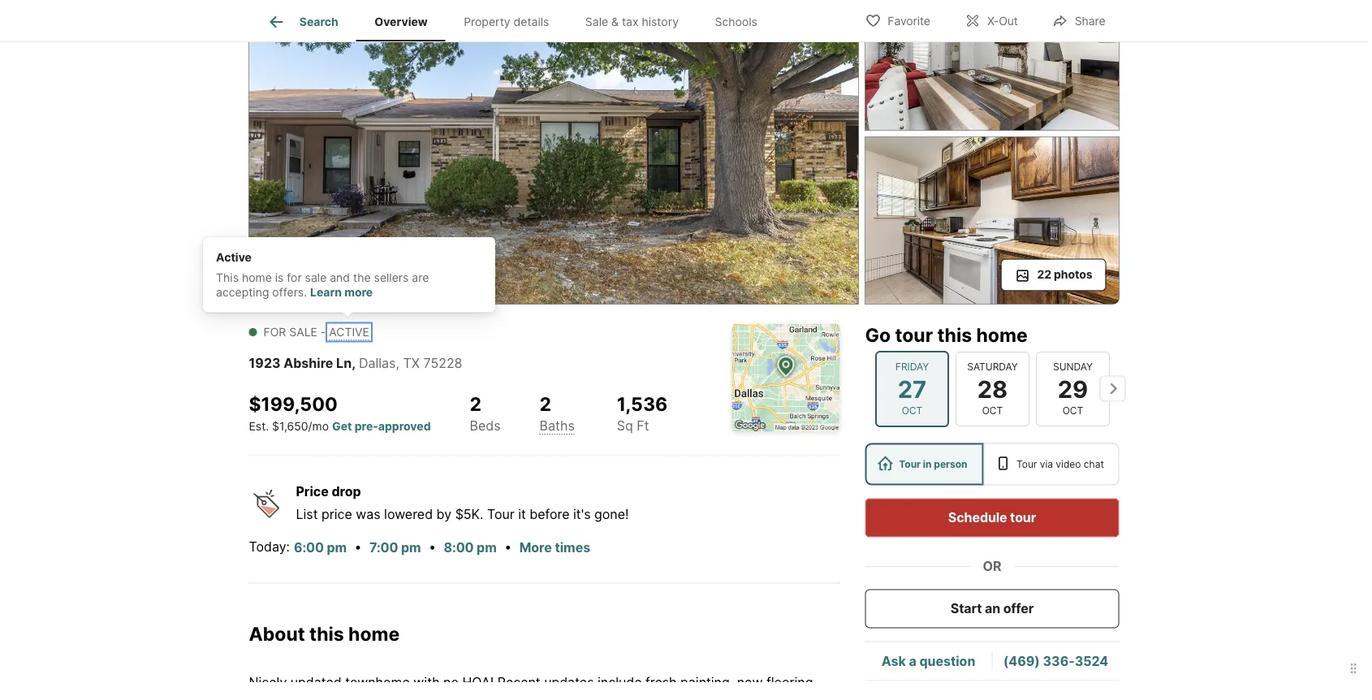 Task type: vqa. For each thing, say whether or not it's contained in the screenshot.
the topmost 735K
no



Task type: describe. For each thing, give the bounding box(es) containing it.
2 for 2 baths
[[540, 393, 552, 415]]

2 baths
[[540, 393, 575, 433]]

property details tab
[[446, 2, 567, 41]]

sale
[[289, 325, 317, 339]]

was
[[356, 506, 381, 522]]

get
[[332, 419, 352, 433]]

schedule tour button
[[865, 498, 1120, 537]]

&
[[612, 15, 619, 29]]

schools tab
[[697, 2, 776, 41]]

abshire
[[284, 355, 333, 371]]

tour inside price drop list price was lowered by $5k. tour it before it's gone!
[[487, 506, 515, 522]]

1923 abshire ln , dallas , tx 75228
[[249, 355, 462, 371]]

this
[[216, 271, 239, 285]]

street
[[298, 268, 332, 281]]

75228
[[424, 355, 462, 371]]

and
[[330, 271, 350, 285]]

view
[[335, 268, 362, 281]]

1 , from the left
[[352, 355, 356, 371]]

$199,500 est. $1,650 /mo get pre-approved
[[249, 393, 431, 433]]

x-out button
[[951, 4, 1032, 37]]

tx
[[403, 355, 420, 371]]

29
[[1058, 374, 1088, 403]]

2 vertical spatial home
[[348, 623, 400, 645]]

before
[[530, 506, 570, 522]]

sale & tax history
[[585, 15, 679, 29]]

more times link
[[519, 540, 591, 556]]

tour in person option
[[865, 443, 984, 485]]

map entry image
[[732, 324, 840, 432]]

1 • from the left
[[355, 539, 362, 555]]

property
[[464, 15, 511, 29]]

share
[[1075, 14, 1106, 28]]

or
[[983, 558, 1002, 574]]

/mo
[[308, 419, 329, 433]]

share button
[[1039, 4, 1120, 37]]

for sale -
[[264, 325, 329, 339]]

saturday
[[967, 360, 1018, 372]]

saturday 28 oct
[[967, 360, 1018, 416]]

approved
[[378, 419, 431, 433]]

tour for schedule
[[1010, 510, 1036, 525]]

6:00
[[294, 540, 324, 556]]

learn more link
[[310, 285, 373, 299]]

tour via video chat
[[1017, 458, 1104, 470]]

more
[[519, 540, 552, 556]]

schedule tour
[[948, 510, 1036, 525]]

it
[[518, 506, 526, 522]]

oct for 29
[[1062, 404, 1083, 416]]

street view button
[[262, 259, 376, 291]]

details
[[514, 15, 549, 29]]

(469) 336-3524 link
[[1004, 653, 1109, 669]]

overview
[[375, 15, 428, 29]]

3524
[[1075, 653, 1109, 669]]

price
[[296, 484, 329, 499]]

22
[[1038, 268, 1052, 281]]

pre-
[[355, 419, 378, 433]]

27
[[898, 374, 926, 403]]

tour in person
[[899, 458, 968, 470]]

sale & tax history tab
[[567, 2, 697, 41]]

are
[[412, 271, 429, 285]]

1,536 sq ft
[[617, 393, 668, 434]]

is
[[275, 271, 284, 285]]

active
[[216, 250, 252, 264]]

active
[[329, 325, 369, 339]]

6:00 pm button
[[293, 537, 348, 558]]

times
[[555, 540, 591, 556]]

22 photos button
[[1001, 259, 1107, 291]]

next image
[[1100, 376, 1126, 401]]

tax
[[622, 15, 639, 29]]

tour for go
[[895, 324, 933, 346]]

2 beds
[[470, 393, 501, 433]]

ask a question
[[882, 653, 976, 669]]

tour for tour in person
[[899, 458, 921, 470]]

friday 27 oct
[[895, 360, 929, 416]]

street view
[[298, 268, 362, 281]]

x-out
[[987, 14, 1018, 28]]

overview tab
[[357, 2, 446, 41]]

get pre-approved link
[[332, 419, 431, 433]]

-
[[321, 325, 326, 339]]

chat
[[1084, 458, 1104, 470]]

for
[[287, 271, 302, 285]]

more
[[344, 285, 373, 299]]

video
[[1056, 458, 1081, 470]]



Task type: locate. For each thing, give the bounding box(es) containing it.
ask
[[882, 653, 906, 669]]

2 , from the left
[[396, 355, 400, 371]]

sunday 29 oct
[[1053, 360, 1093, 416]]

0 horizontal spatial ,
[[352, 355, 356, 371]]

oct inside the saturday 28 oct
[[982, 404, 1003, 416]]

today:
[[249, 539, 290, 555]]

drop
[[332, 484, 361, 499]]

1 pm from the left
[[327, 540, 347, 556]]

pm
[[327, 540, 347, 556], [401, 540, 421, 556], [477, 540, 497, 556]]

the
[[353, 271, 371, 285]]

oct down 28
[[982, 404, 1003, 416]]

tab list containing search
[[249, 0, 789, 41]]

tab list
[[249, 0, 789, 41]]

2 oct from the left
[[982, 404, 1003, 416]]

2 horizontal spatial home
[[977, 324, 1028, 346]]

3 pm from the left
[[477, 540, 497, 556]]

1 horizontal spatial ,
[[396, 355, 400, 371]]

oct inside 'sunday 29 oct'
[[1062, 404, 1083, 416]]

ln
[[336, 355, 352, 371]]

0 horizontal spatial tour
[[895, 324, 933, 346]]

photos
[[1054, 268, 1093, 281]]

1 horizontal spatial 2
[[540, 393, 552, 415]]

1 oct from the left
[[902, 404, 922, 416]]

offer
[[1004, 601, 1034, 616]]

2 horizontal spatial tour
[[1017, 458, 1037, 470]]

0 horizontal spatial this
[[309, 623, 344, 645]]

tour inside option
[[899, 458, 921, 470]]

tour inside button
[[1010, 510, 1036, 525]]

schools
[[715, 15, 758, 29]]

1 horizontal spatial tour
[[899, 458, 921, 470]]

1 horizontal spatial tour
[[1010, 510, 1036, 525]]

tour left it
[[487, 506, 515, 522]]

1 horizontal spatial this
[[938, 324, 972, 346]]

accepting
[[216, 285, 269, 299]]

ft
[[637, 418, 649, 434]]

(469)
[[1004, 653, 1040, 669]]

start an offer
[[951, 601, 1034, 616]]

it's
[[573, 506, 591, 522]]

$5k.
[[455, 506, 484, 522]]

1,536
[[617, 393, 668, 415]]

0 vertical spatial tour
[[895, 324, 933, 346]]

8:00
[[444, 540, 474, 556]]

oct for 28
[[982, 404, 1003, 416]]

offers.
[[272, 285, 307, 299]]

0 horizontal spatial oct
[[902, 404, 922, 416]]

about this home
[[249, 623, 400, 645]]

pm right 6:00
[[327, 540, 347, 556]]

price
[[322, 506, 352, 522]]

home
[[242, 271, 272, 285], [977, 324, 1028, 346], [348, 623, 400, 645]]

1 vertical spatial home
[[977, 324, 1028, 346]]

2 horizontal spatial oct
[[1062, 404, 1083, 416]]

search link
[[267, 12, 338, 32]]

beds
[[470, 418, 501, 433]]

oct inside friday 27 oct
[[902, 404, 922, 416]]

2 • from the left
[[429, 539, 436, 555]]

, left dallas at bottom left
[[352, 355, 356, 371]]

0 horizontal spatial 2
[[470, 393, 482, 415]]

, left tx
[[396, 355, 400, 371]]

2 horizontal spatial •
[[504, 539, 512, 555]]

None button
[[875, 350, 949, 427], [955, 351, 1029, 426], [1036, 351, 1110, 426], [875, 350, 949, 427], [955, 351, 1029, 426], [1036, 351, 1110, 426]]

2 up the baths link
[[540, 393, 552, 415]]

1 horizontal spatial pm
[[401, 540, 421, 556]]

learn
[[310, 285, 342, 299]]

1 horizontal spatial oct
[[982, 404, 1003, 416]]

• left the 7:00
[[355, 539, 362, 555]]

tour left in
[[899, 458, 921, 470]]

oct down 27 at the bottom
[[902, 404, 922, 416]]

list box containing tour in person
[[865, 443, 1120, 485]]

in
[[923, 458, 932, 470]]

est.
[[249, 419, 269, 433]]

7:00 pm button
[[369, 537, 422, 558]]

1923 abshire ln, dallas, tx 75228 image
[[249, 0, 859, 304], [865, 0, 1120, 130], [865, 137, 1120, 304]]

start
[[951, 601, 982, 616]]

oct
[[902, 404, 922, 416], [982, 404, 1003, 416], [1062, 404, 1083, 416]]

3 • from the left
[[504, 539, 512, 555]]

favorite
[[888, 14, 931, 28]]

tour left 'via'
[[1017, 458, 1037, 470]]

1 2 from the left
[[470, 393, 482, 415]]

history
[[642, 15, 679, 29]]

out
[[999, 14, 1018, 28]]

2 2 from the left
[[540, 393, 552, 415]]

(469) 336-3524
[[1004, 653, 1109, 669]]

dallas
[[359, 355, 396, 371]]

1 vertical spatial tour
[[1010, 510, 1036, 525]]

• left the more
[[504, 539, 512, 555]]

list box
[[865, 443, 1120, 485]]

tour inside option
[[1017, 458, 1037, 470]]

28
[[977, 374, 1008, 403]]

person
[[934, 458, 968, 470]]

a
[[909, 653, 917, 669]]

x-
[[987, 14, 999, 28]]

0 horizontal spatial home
[[242, 271, 272, 285]]

list
[[296, 506, 318, 522]]

this up the saturday
[[938, 324, 972, 346]]

1 horizontal spatial •
[[429, 539, 436, 555]]

0 horizontal spatial pm
[[327, 540, 347, 556]]

gone!
[[595, 506, 629, 522]]

2 pm from the left
[[401, 540, 421, 556]]

about
[[249, 623, 305, 645]]

this right about
[[309, 623, 344, 645]]

friday
[[895, 360, 929, 372]]

learn more
[[310, 285, 373, 299]]

8:00 pm button
[[443, 537, 498, 558]]

1923
[[249, 355, 281, 371]]

2 horizontal spatial pm
[[477, 540, 497, 556]]

2 for 2 beds
[[470, 393, 482, 415]]

pm right the 7:00
[[401, 540, 421, 556]]

oct for 27
[[902, 404, 922, 416]]

•
[[355, 539, 362, 555], [429, 539, 436, 555], [504, 539, 512, 555]]

oct down 29
[[1062, 404, 1083, 416]]

question
[[920, 653, 976, 669]]

property details
[[464, 15, 549, 29]]

price drop list price was lowered by $5k. tour it before it's gone!
[[296, 484, 629, 522]]

tour right schedule
[[1010, 510, 1036, 525]]

favorite button
[[851, 4, 944, 37]]

by
[[437, 506, 452, 522]]

0 horizontal spatial tour
[[487, 506, 515, 522]]

pm right 8:00
[[477, 540, 497, 556]]

lowered
[[384, 506, 433, 522]]

sale
[[305, 271, 327, 285]]

home inside this home is for sale and the sellers are accepting offers.
[[242, 271, 272, 285]]

via
[[1040, 458, 1053, 470]]

2
[[470, 393, 482, 415], [540, 393, 552, 415]]

baths link
[[540, 418, 575, 433]]

1 horizontal spatial home
[[348, 623, 400, 645]]

2 inside the 2 baths
[[540, 393, 552, 415]]

1 vertical spatial this
[[309, 623, 344, 645]]

tour via video chat option
[[984, 443, 1120, 485]]

today: 6:00 pm • 7:00 pm • 8:00 pm • more times
[[249, 539, 591, 556]]

0 horizontal spatial •
[[355, 539, 362, 555]]

2 inside 2 beds
[[470, 393, 482, 415]]

• left 8:00
[[429, 539, 436, 555]]

2 up beds
[[470, 393, 482, 415]]

tour
[[895, 324, 933, 346], [1010, 510, 1036, 525]]

tour up friday
[[895, 324, 933, 346]]

sale
[[585, 15, 608, 29]]

$1,650
[[272, 419, 308, 433]]

for
[[264, 325, 286, 339]]

0 vertical spatial this
[[938, 324, 972, 346]]

sq
[[617, 418, 633, 434]]

tour for tour via video chat
[[1017, 458, 1037, 470]]

schedule
[[948, 510, 1007, 525]]

tour
[[899, 458, 921, 470], [1017, 458, 1037, 470], [487, 506, 515, 522]]

search
[[299, 15, 338, 29]]

0 vertical spatial home
[[242, 271, 272, 285]]

3 oct from the left
[[1062, 404, 1083, 416]]

go tour this home
[[865, 324, 1028, 346]]

go
[[865, 324, 891, 346]]



